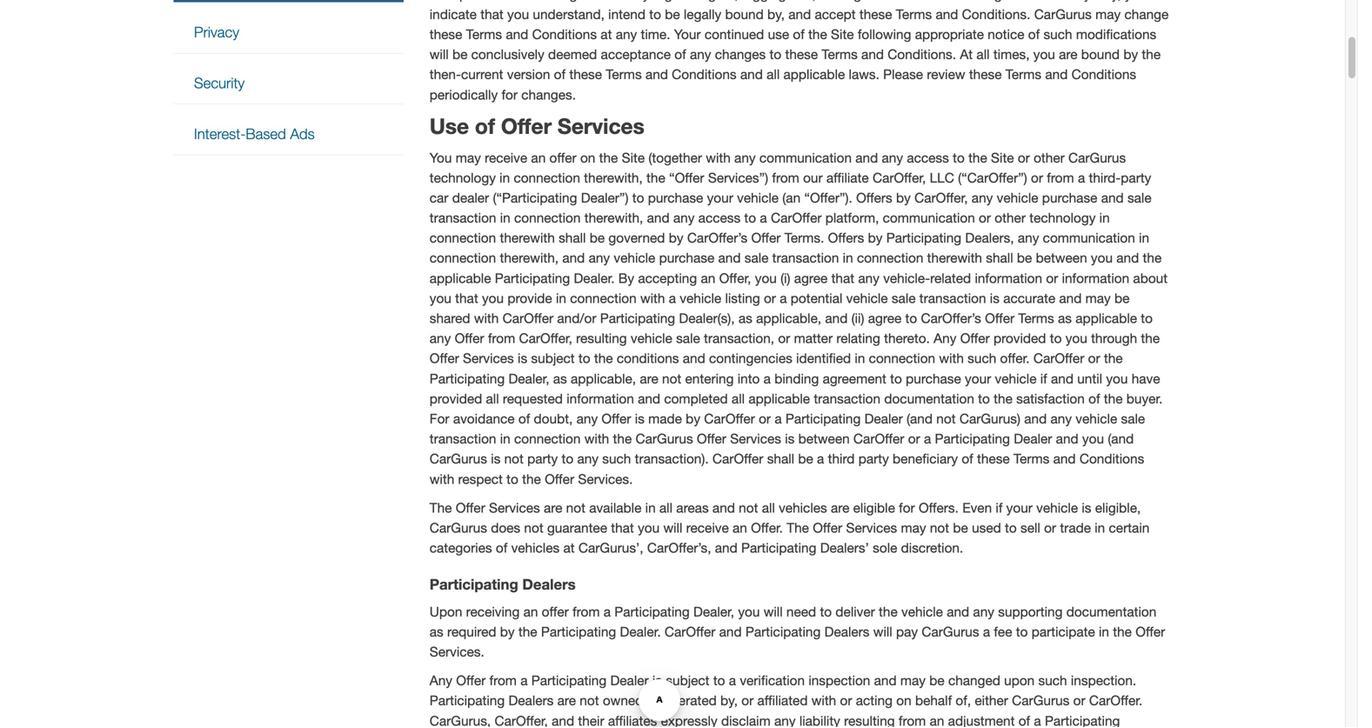 Task type: locate. For each thing, give the bounding box(es) containing it.
of inside the offer services are not available in all areas and not all vehicles are eligible for offers. even if your vehicle is eligible, cargurus does not guarantee that you will receive an offer. the offer services may not be used to sell or trade in certain categories of vehicles at cargurus', caroffer's, and participating dealers' sole discretion.
[[496, 540, 508, 556]]

any inside you may receive an offer on the site (together with any communication and any access to the site or other cargurus technology in connection therewith, the "offer services") from our affiliate caroffer, llc ("caroffer") or from a third-party car dealer ("participating dealer") to purchase your vehicle (an "offer").   offers by caroffer, any vehicle purchase and sale transaction in connection therewith, and any access to a caroffer platform, communication or other technology in connection therewith shall be governed by caroffer's offer terms. offers by participating dealers, any communication in connection therewith, and any vehicle purchase and sale transaction in connection therewith shall be between you and the applicable participating dealer.  by accepting an offer, you (i) agree that any vehicle-related information or information about you that you provide in connection with a vehicle listing or a potential vehicle sale transaction is accurate and may be shared with caroffer and/or participating dealer(s), as applicable, and (ii) agree to caroffer's offer terms as applicable to any offer from caroffer, resulting vehicle sale transaction, or matter relating thereto. any offer provided to you through the offer services is subject to the conditions and contingencies identified in connection with such offer. caroffer or the participating dealer, as applicable, are not entering into a binding agreement to purchase your vehicle if and until you have provided all requested information and completed all applicable transaction documentation to the satisfaction of the buyer. for avoidance of doubt, any offer is made by caroffer or a participating dealer (and not cargurus) and any vehicle sale transaction in connection with the cargurus offer services is between caroffer or a participating dealer and you (and cargurus is not party to any such transaction).  caroffer shall be a third party beneficiary of these terms and conditions with respect to the offer services.
[[934, 331, 957, 346]]

not up the offer.
[[739, 500, 758, 516]]

offers
[[856, 190, 893, 206], [828, 230, 864, 246]]

third
[[828, 451, 855, 467]]

(and
[[907, 411, 933, 427], [1108, 431, 1134, 447]]

dealer. left 'by'
[[574, 270, 615, 286]]

dealer,
[[509, 371, 550, 387], [694, 604, 735, 620]]

0 horizontal spatial applicable
[[430, 270, 491, 286]]

to down 'about'
[[1141, 311, 1153, 326]]

not left cargurus)
[[937, 411, 956, 427]]

1 horizontal spatial dealer,
[[694, 604, 735, 620]]

to right dealer")
[[632, 190, 644, 206]]

participating down cargurus)
[[935, 431, 1010, 447]]

purchase
[[648, 190, 703, 206], [1042, 190, 1098, 206], [659, 250, 715, 266], [906, 371, 961, 387]]

applicable up shared
[[430, 270, 491, 286]]

dealer, inside the upon receiving an offer from a participating dealer, you will need to deliver the vehicle and any supporting documentation as required by the participating dealer. caroffer and participating dealers will pay cargurus a fee to participate in the offer services.
[[694, 604, 735, 620]]

dealer. inside the upon receiving an offer from a participating dealer, you will need to deliver the vehicle and any supporting documentation as required by the participating dealer. caroffer and participating dealers will pay cargurus a fee to participate in the offer services.
[[620, 624, 661, 640]]

2 vertical spatial your
[[1007, 500, 1033, 516]]

will left pay
[[874, 624, 893, 640]]

0 vertical spatial services.
[[578, 471, 633, 487]]

dealer, down caroffer's,
[[694, 604, 735, 620]]

documentation inside you may receive an offer on the site (together with any communication and any access to the site or other cargurus technology in connection therewith, the "offer services") from our affiliate caroffer, llc ("caroffer") or from a third-party car dealer ("participating dealer") to purchase your vehicle (an "offer").   offers by caroffer, any vehicle purchase and sale transaction in connection therewith, and any access to a caroffer platform, communication or other technology in connection therewith shall be governed by caroffer's offer terms. offers by participating dealers, any communication in connection therewith, and any vehicle purchase and sale transaction in connection therewith shall be between you and the applicable participating dealer.  by accepting an offer, you (i) agree that any vehicle-related information or information about you that you provide in connection with a vehicle listing or a potential vehicle sale transaction is accurate and may be shared with caroffer and/or participating dealer(s), as applicable, and (ii) agree to caroffer's offer terms as applicable to any offer from caroffer, resulting vehicle sale transaction, or matter relating thereto. any offer provided to you through the offer services is subject to the conditions and contingencies identified in connection with such offer. caroffer or the participating dealer, as applicable, are not entering into a binding agreement to purchase your vehicle if and until you have provided all requested information and completed all applicable transaction documentation to the satisfaction of the buyer. for avoidance of doubt, any offer is made by caroffer or a participating dealer (and not cargurus) and any vehicle sale transaction in connection with the cargurus offer services is between caroffer or a participating dealer and you (and cargurus is not party to any such transaction).  caroffer shall be a third party beneficiary of these terms and conditions with respect to the offer services.
[[884, 391, 975, 407]]

be inside the offer services are not available in all areas and not all vehicles are eligible for offers. even if your vehicle is eligible, cargurus does not guarantee that you will receive an offer. the offer services may not be used to sell or trade in certain categories of vehicles at cargurus', caroffer's, and participating dealers' sole discretion.
[[953, 520, 968, 536]]

1 horizontal spatial receive
[[686, 520, 729, 536]]

any inside the upon receiving an offer from a participating dealer, you will need to deliver the vehicle and any supporting documentation as required by the participating dealer. caroffer and participating dealers will pay cargurus a fee to participate in the offer services.
[[973, 604, 995, 620]]

does
[[491, 520, 521, 536]]

dealers inside any offer from a participating dealer is subject to a verification inspection and may be changed upon such inspection. participating dealers are not owned or operated by, or affiliated with or acting on behalf of, either cargurus or caroffer. cargurus, caroffer, and their affiliates expressly disclaim any liability resulting from an adjustment of a participati
[[509, 693, 554, 709]]

is up affiliates
[[653, 673, 662, 689]]

1 horizontal spatial dealer.
[[620, 624, 661, 640]]

you left (i)
[[755, 270, 777, 286]]

cargurus inside any offer from a participating dealer is subject to a verification inspection and may be changed upon such inspection. participating dealers are not owned or operated by, or affiliated with or acting on behalf of, either cargurus or caroffer. cargurus, caroffer, and their affiliates expressly disclaim any liability resulting from an adjustment of a participati
[[1012, 693, 1070, 709]]

offer.
[[1000, 351, 1030, 367]]

privacy
[[194, 23, 239, 40]]

participating down the offer.
[[741, 540, 817, 556]]

menu containing privacy
[[174, 0, 404, 155]]

0 horizontal spatial vehicles
[[511, 540, 560, 556]]

certain
[[1109, 520, 1150, 536]]

subject inside you may receive an offer on the site (together with any communication and any access to the site or other cargurus technology in connection therewith, the "offer services") from our affiliate caroffer, llc ("caroffer") or from a third-party car dealer ("participating dealer") to purchase your vehicle (an "offer").   offers by caroffer, any vehicle purchase and sale transaction in connection therewith, and any access to a caroffer platform, communication or other technology in connection therewith shall be governed by caroffer's offer terms. offers by participating dealers, any communication in connection therewith, and any vehicle purchase and sale transaction in connection therewith shall be between you and the applicable participating dealer.  by accepting an offer, you (i) agree that any vehicle-related information or information about you that you provide in connection with a vehicle listing or a potential vehicle sale transaction is accurate and may be shared with caroffer and/or participating dealer(s), as applicable, and (ii) agree to caroffer's offer terms as applicable to any offer from caroffer, resulting vehicle sale transaction, or matter relating thereto. any offer provided to you through the offer services is subject to the conditions and contingencies identified in connection with such offer. caroffer or the participating dealer, as applicable, are not entering into a binding agreement to purchase your vehicle if and until you have provided all requested information and completed all applicable transaction documentation to the satisfaction of the buyer. for avoidance of doubt, any offer is made by caroffer or a participating dealer (and not cargurus) and any vehicle sale transaction in connection with the cargurus offer services is between caroffer or a participating dealer and you (and cargurus is not party to any such transaction).  caroffer shall be a third party beneficiary of these terms and conditions with respect to the offer services.
[[531, 351, 575, 367]]

any up cargurus,
[[430, 673, 453, 689]]

1 horizontal spatial any
[[934, 331, 957, 346]]

1 vertical spatial if
[[996, 500, 1003, 516]]

1 vertical spatial agree
[[868, 311, 902, 326]]

deliver
[[836, 604, 875, 620]]

1 horizontal spatial other
[[1034, 150, 1065, 166]]

is inside the offer services are not available in all areas and not all vehicles are eligible for offers. even if your vehicle is eligible, cargurus does not guarantee that you will receive an offer. the offer services may not be used to sell or trade in certain categories of vehicles at cargurus', caroffer's, and participating dealers' sole discretion.
[[1082, 500, 1092, 516]]

caroffer's
[[687, 230, 748, 246], [921, 311, 981, 326]]

0 vertical spatial on
[[580, 150, 596, 166]]

matter
[[794, 331, 833, 346]]

1 vertical spatial dealer.
[[620, 624, 661, 640]]

0 horizontal spatial resulting
[[576, 331, 627, 346]]

or down into
[[759, 411, 771, 427]]

by
[[896, 190, 911, 206], [669, 230, 684, 246], [868, 230, 883, 246], [686, 411, 701, 427], [500, 624, 515, 640]]

by,
[[721, 693, 738, 709]]

offer inside the upon receiving an offer from a participating dealer, you will need to deliver the vehicle and any supporting documentation as required by the participating dealer. caroffer and participating dealers will pay cargurus a fee to participate in the offer services.
[[1136, 624, 1165, 640]]

accepting
[[638, 270, 697, 286]]

caroffer's down related
[[921, 311, 981, 326]]

1 vertical spatial provided
[[430, 391, 482, 407]]

0 vertical spatial offer
[[550, 150, 577, 166]]

guarantee
[[547, 520, 607, 536]]

communication
[[760, 150, 852, 166], [883, 210, 975, 226], [1043, 230, 1135, 246]]

such inside any offer from a participating dealer is subject to a verification inspection and may be changed upon such inspection. participating dealers are not owned or operated by, or affiliated with or acting on behalf of, either cargurus or caroffer. cargurus, caroffer, and their affiliates expressly disclaim any liability resulting from an adjustment of a participati
[[1039, 673, 1067, 689]]

2 vertical spatial that
[[611, 520, 634, 536]]

therewith
[[500, 230, 555, 246], [927, 250, 982, 266]]

dealers inside the upon receiving an offer from a participating dealer, you will need to deliver the vehicle and any supporting documentation as required by the participating dealer. caroffer and participating dealers will pay cargurus a fee to participate in the offer services.
[[825, 624, 870, 640]]

1 vertical spatial caroffer's
[[921, 311, 981, 326]]

applicable, up matter
[[756, 311, 822, 326]]

1 horizontal spatial vehicles
[[779, 500, 827, 516]]

offer inside the upon receiving an offer from a participating dealer, you will need to deliver the vehicle and any supporting documentation as required by the participating dealer. caroffer and participating dealers will pay cargurus a fee to participate in the offer services.
[[542, 604, 569, 620]]

the left the conditions
[[594, 351, 613, 367]]

0 vertical spatial communication
[[760, 150, 852, 166]]

vehicles
[[779, 500, 827, 516], [511, 540, 560, 556]]

receive down use of offer services
[[485, 150, 527, 166]]

1 vertical spatial applicable
[[1076, 311, 1137, 326]]

any inside any offer from a participating dealer is subject to a verification inspection and may be changed upon such inspection. participating dealers are not owned or operated by, or affiliated with or acting on behalf of, either cargurus or caroffer. cargurus, caroffer, and their affiliates expressly disclaim any liability resulting from an adjustment of a participati
[[774, 713, 796, 727]]

provide
[[508, 291, 552, 306]]

2 vertical spatial therewith,
[[500, 250, 559, 266]]

0 horizontal spatial caroffer's
[[687, 230, 748, 246]]

1 horizontal spatial that
[[611, 520, 634, 536]]

as inside the upon receiving an offer from a participating dealer, you will need to deliver the vehicle and any supporting documentation as required by the participating dealer. caroffer and participating dealers will pay cargurus a fee to participate in the offer services.
[[430, 624, 444, 640]]

interest-based ads
[[194, 125, 315, 142]]

0 vertical spatial therewith
[[500, 230, 555, 246]]

cargurus',
[[579, 540, 644, 556]]

you left through at right top
[[1066, 331, 1088, 346]]

caroffer down provide
[[503, 311, 554, 326]]

your down services")
[[707, 190, 733, 206]]

to down doubt,
[[562, 451, 574, 467]]

applicable down binding
[[749, 391, 810, 407]]

resulting inside any offer from a participating dealer is subject to a verification inspection and may be changed upon such inspection. participating dealers are not owned or operated by, or affiliated with or acting on behalf of, either cargurus or caroffer. cargurus, caroffer, and their affiliates expressly disclaim any liability resulting from an adjustment of a participati
[[844, 713, 895, 727]]

not right does
[[524, 520, 544, 536]]

or up until
[[1088, 351, 1100, 367]]

1 horizontal spatial site
[[991, 150, 1014, 166]]

with inside any offer from a participating dealer is subject to a verification inspection and may be changed upon such inspection. participating dealers are not owned or operated by, or affiliated with or acting on behalf of, either cargurus or caroffer. cargurus, caroffer, and their affiliates expressly disclaim any liability resulting from an adjustment of a participati
[[812, 693, 836, 709]]

dealers'
[[820, 540, 869, 556]]

1 vertical spatial dealers
[[825, 624, 870, 640]]

that
[[832, 270, 855, 286], [455, 291, 478, 306], [611, 520, 634, 536]]

receive inside the offer services are not available in all areas and not all vehicles are eligible for offers. even if your vehicle is eligible, cargurus does not guarantee that you will receive an offer. the offer services may not be used to sell or trade in certain categories of vehicles at cargurus', caroffer's, and participating dealers' sole discretion.
[[686, 520, 729, 536]]

0 horizontal spatial such
[[602, 451, 631, 467]]

communication down llc at the top right of page
[[883, 210, 975, 226]]

are left owned
[[557, 693, 576, 709]]

1 horizontal spatial the
[[787, 520, 809, 536]]

subject up requested at the left of page
[[531, 351, 575, 367]]

vehicle inside the offer services are not available in all areas and not all vehicles are eligible for offers. even if your vehicle is eligible, cargurus does not guarantee that you will receive an offer. the offer services may not be used to sell or trade in certain categories of vehicles at cargurus', caroffer's, and participating dealers' sole discretion.
[[1037, 500, 1078, 516]]

1 horizontal spatial caroffer's
[[921, 311, 981, 326]]

security link
[[174, 62, 404, 104]]

therewith down ("participating
[[500, 230, 555, 246]]

verification
[[740, 673, 805, 689]]

car
[[430, 190, 449, 206]]

1 horizontal spatial provided
[[994, 331, 1046, 346]]

0 vertical spatial other
[[1034, 150, 1065, 166]]

you may receive an offer on the site (together with any communication and any access to the site or other cargurus technology in connection therewith, the "offer services") from our affiliate caroffer, llc ("caroffer") or from a third-party car dealer ("participating dealer") to purchase your vehicle (an "offer").   offers by caroffer, any vehicle purchase and sale transaction in connection therewith, and any access to a caroffer platform, communication or other technology in connection therewith shall be governed by caroffer's offer terms. offers by participating dealers, any communication in connection therewith, and any vehicle purchase and sale transaction in connection therewith shall be between you and the applicable participating dealer.  by accepting an offer, you (i) agree that any vehicle-related information or information about you that you provide in connection with a vehicle listing or a potential vehicle sale transaction is accurate and may be shared with caroffer and/or participating dealer(s), as applicable, and (ii) agree to caroffer's offer terms as applicable to any offer from caroffer, resulting vehicle sale transaction, or matter relating thereto. any offer provided to you through the offer services is subject to the conditions and contingencies identified in connection with such offer. caroffer or the participating dealer, as applicable, are not entering into a binding agreement to purchase your vehicle if and until you have provided all requested information and completed all applicable transaction documentation to the satisfaction of the buyer. for avoidance of doubt, any offer is made by caroffer or a participating dealer (and not cargurus) and any vehicle sale transaction in connection with the cargurus offer services is between caroffer or a participating dealer and you (and cargurus is not party to any such transaction).  caroffer shall be a third party beneficiary of these terms and conditions with respect to the offer services.
[[430, 150, 1168, 487]]

0 vertical spatial such
[[968, 351, 997, 367]]

1 vertical spatial any
[[430, 673, 453, 689]]

used
[[972, 520, 1001, 536]]

dealer.
[[574, 270, 615, 286], [620, 624, 661, 640]]

1 vertical spatial therewith
[[927, 250, 982, 266]]

of inside any offer from a participating dealer is subject to a verification inspection and may be changed upon such inspection. participating dealers are not owned or operated by, or affiliated with or acting on behalf of, either cargurus or caroffer. cargurus, caroffer, and their affiliates expressly disclaim any liability resulting from an adjustment of a participati
[[1019, 713, 1030, 727]]

1 vertical spatial (and
[[1108, 431, 1134, 447]]

0 horizontal spatial documentation
[[884, 391, 975, 407]]

access down services")
[[698, 210, 741, 226]]

on inside you may receive an offer on the site (together with any communication and any access to the site or other cargurus technology in connection therewith, the "offer services") from our affiliate caroffer, llc ("caroffer") or from a third-party car dealer ("participating dealer") to purchase your vehicle (an "offer").   offers by caroffer, any vehicle purchase and sale transaction in connection therewith, and any access to a caroffer platform, communication or other technology in connection therewith shall be governed by caroffer's offer terms. offers by participating dealers, any communication in connection therewith, and any vehicle purchase and sale transaction in connection therewith shall be between you and the applicable participating dealer.  by accepting an offer, you (i) agree that any vehicle-related information or information about you that you provide in connection with a vehicle listing or a potential vehicle sale transaction is accurate and may be shared with caroffer and/or participating dealer(s), as applicable, and (ii) agree to caroffer's offer terms as applicable to any offer from caroffer, resulting vehicle sale transaction, or matter relating thereto. any offer provided to you through the offer services is subject to the conditions and contingencies identified in connection with such offer. caroffer or the participating dealer, as applicable, are not entering into a binding agreement to purchase your vehicle if and until you have provided all requested information and completed all applicable transaction documentation to the satisfaction of the buyer. for avoidance of doubt, any offer is made by caroffer or a participating dealer (and not cargurus) and any vehicle sale transaction in connection with the cargurus offer services is between caroffer or a participating dealer and you (and cargurus is not party to any such transaction).  caroffer shall be a third party beneficiary of these terms and conditions with respect to the offer services.
[[580, 150, 596, 166]]

cargurus down the upon
[[1012, 693, 1070, 709]]

caroffer inside the upon receiving an offer from a participating dealer, you will need to deliver the vehicle and any supporting documentation as required by the participating dealer. caroffer and participating dealers will pay cargurus a fee to participate in the offer services.
[[665, 624, 716, 640]]

any
[[735, 150, 756, 166], [882, 150, 903, 166], [972, 190, 993, 206], [673, 210, 695, 226], [1018, 230, 1039, 246], [589, 250, 610, 266], [858, 270, 880, 286], [430, 331, 451, 346], [577, 411, 598, 427], [1051, 411, 1072, 427], [577, 451, 599, 467], [973, 604, 995, 620], [774, 713, 796, 727]]

sale
[[1128, 190, 1152, 206], [745, 250, 769, 266], [892, 291, 916, 306], [676, 331, 700, 346], [1121, 411, 1145, 427]]

to up llc at the top right of page
[[953, 150, 965, 166]]

0 horizontal spatial (and
[[907, 411, 933, 427]]

dealer down satisfaction
[[1014, 431, 1052, 447]]

0 horizontal spatial subject
[[531, 351, 575, 367]]

is up requested at the left of page
[[518, 351, 527, 367]]

0 vertical spatial therewith,
[[584, 170, 643, 186]]

0 horizontal spatial access
[[698, 210, 741, 226]]

1 vertical spatial between
[[799, 431, 850, 447]]

1 horizontal spatial (and
[[1108, 431, 1134, 447]]

1 vertical spatial other
[[995, 210, 1026, 226]]

be inside any offer from a participating dealer is subject to a verification inspection and may be changed upon such inspection. participating dealers are not owned or operated by, or affiliated with or acting on behalf of, either cargurus or caroffer. cargurus, caroffer, and their affiliates expressly disclaim any liability resulting from an adjustment of a participati
[[930, 673, 945, 689]]

0 horizontal spatial communication
[[760, 150, 852, 166]]

resulting inside you may receive an offer on the site (together with any communication and any access to the site or other cargurus technology in connection therewith, the "offer services") from our affiliate caroffer, llc ("caroffer") or from a third-party car dealer ("participating dealer") to purchase your vehicle (an "offer").   offers by caroffer, any vehicle purchase and sale transaction in connection therewith, and any access to a caroffer platform, communication or other technology in connection therewith shall be governed by caroffer's offer terms. offers by participating dealers, any communication in connection therewith, and any vehicle purchase and sale transaction in connection therewith shall be between you and the applicable participating dealer.  by accepting an offer, you (i) agree that any vehicle-related information or information about you that you provide in connection with a vehicle listing or a potential vehicle sale transaction is accurate and may be shared with caroffer and/or participating dealer(s), as applicable, and (ii) agree to caroffer's offer terms as applicable to any offer from caroffer, resulting vehicle sale transaction, or matter relating thereto. any offer provided to you through the offer services is subject to the conditions and contingencies identified in connection with such offer. caroffer or the participating dealer, as applicable, are not entering into a binding agreement to purchase your vehicle if and until you have provided all requested information and completed all applicable transaction documentation to the satisfaction of the buyer. for avoidance of doubt, any offer is made by caroffer or a participating dealer (and not cargurus) and any vehicle sale transaction in connection with the cargurus offer services is between caroffer or a participating dealer and you (and cargurus is not party to any such transaction).  caroffer shall be a third party beneficiary of these terms and conditions with respect to the offer services.
[[576, 331, 627, 346]]

participating dealers
[[430, 576, 576, 593]]

transaction down avoidance
[[430, 431, 496, 447]]

2 horizontal spatial communication
[[1043, 230, 1135, 246]]

0 vertical spatial receive
[[485, 150, 527, 166]]

0 vertical spatial offers
[[856, 190, 893, 206]]

your up 'sell' on the right of page
[[1007, 500, 1033, 516]]

to up cargurus)
[[978, 391, 990, 407]]

to right respect on the left bottom of the page
[[507, 471, 519, 487]]

1 vertical spatial such
[[602, 451, 631, 467]]

menu
[[174, 0, 404, 155]]

caroffer up third
[[854, 431, 905, 447]]

these
[[977, 451, 1010, 467]]

based
[[246, 125, 286, 142]]

agree
[[794, 270, 828, 286], [868, 311, 902, 326]]

in right participate
[[1099, 624, 1110, 640]]

the right through at right top
[[1141, 331, 1160, 346]]

vehicle down services")
[[737, 190, 779, 206]]

0 horizontal spatial if
[[996, 500, 1003, 516]]

vehicles left at
[[511, 540, 560, 556]]

interest-based ads link
[[174, 113, 404, 155]]

2 horizontal spatial that
[[832, 270, 855, 286]]

participating inside the offer services are not available in all areas and not all vehicles are eligible for offers. even if your vehicle is eligible, cargurus does not guarantee that you will receive an offer. the offer services may not be used to sell or trade in certain categories of vehicles at cargurus', caroffer's, and participating dealers' sole discretion.
[[741, 540, 817, 556]]

0 horizontal spatial site
[[622, 150, 645, 166]]

to inside any offer from a participating dealer is subject to a verification inspection and may be changed upon such inspection. participating dealers are not owned or operated by, or affiliated with or acting on behalf of, either cargurus or caroffer. cargurus, caroffer, and their affiliates expressly disclaim any liability resulting from an adjustment of a participati
[[713, 673, 725, 689]]

information left 'about'
[[1062, 270, 1130, 286]]

will inside the offer services are not available in all areas and not all vehicles are eligible for offers. even if your vehicle is eligible, cargurus does not guarantee that you will receive an offer. the offer services may not be used to sell or trade in certain categories of vehicles at cargurus', caroffer's, and participating dealers' sole discretion.
[[663, 520, 683, 536]]

0 vertical spatial the
[[430, 500, 452, 516]]

offer inside you may receive an offer on the site (together with any communication and any access to the site or other cargurus technology in connection therewith, the "offer services") from our affiliate caroffer, llc ("caroffer") or from a third-party car dealer ("participating dealer") to purchase your vehicle (an "offer").   offers by caroffer, any vehicle purchase and sale transaction in connection therewith, and any access to a caroffer platform, communication or other technology in connection therewith shall be governed by caroffer's offer terms. offers by participating dealers, any communication in connection therewith, and any vehicle purchase and sale transaction in connection therewith shall be between you and the applicable participating dealer.  by accepting an offer, you (i) agree that any vehicle-related information or information about you that you provide in connection with a vehicle listing or a potential vehicle sale transaction is accurate and may be shared with caroffer and/or participating dealer(s), as applicable, and (ii) agree to caroffer's offer terms as applicable to any offer from caroffer, resulting vehicle sale transaction, or matter relating thereto. any offer provided to you through the offer services is subject to the conditions and contingencies identified in connection with such offer. caroffer or the participating dealer, as applicable, are not entering into a binding agreement to purchase your vehicle if and until you have provided all requested information and completed all applicable transaction documentation to the satisfaction of the buyer. for avoidance of doubt, any offer is made by caroffer or a participating dealer (and not cargurus) and any vehicle sale transaction in connection with the cargurus offer services is between caroffer or a participating dealer and you (and cargurus is not party to any such transaction).  caroffer shall be a third party beneficiary of these terms and conditions with respect to the offer services.
[[550, 150, 577, 166]]

1 vertical spatial that
[[455, 291, 478, 306]]

cargurus down made
[[636, 431, 693, 447]]

caroffer up the operated at the bottom
[[665, 624, 716, 640]]

to
[[953, 150, 965, 166], [632, 190, 644, 206], [744, 210, 756, 226], [905, 311, 917, 326], [1141, 311, 1153, 326], [1050, 331, 1062, 346], [579, 351, 591, 367], [890, 371, 902, 387], [978, 391, 990, 407], [562, 451, 574, 467], [507, 471, 519, 487], [1005, 520, 1017, 536], [820, 604, 832, 620], [1016, 624, 1028, 640], [713, 673, 725, 689]]

with right shared
[[474, 311, 499, 326]]

not up 'their'
[[580, 693, 599, 709]]

behalf
[[915, 693, 952, 709]]

shared
[[430, 311, 470, 326]]

their
[[578, 713, 604, 727]]

1 vertical spatial vehicles
[[511, 540, 560, 556]]

are down the conditions
[[640, 371, 659, 387]]

caroffer, left llc at the top right of page
[[873, 170, 926, 186]]

1 vertical spatial access
[[698, 210, 741, 226]]

participating up avoidance
[[430, 371, 505, 387]]

1 vertical spatial offer
[[542, 604, 569, 620]]

or inside the offer services are not available in all areas and not all vehicles are eligible for offers. even if your vehicle is eligible, cargurus does not guarantee that you will receive an offer. the offer services may not be used to sell or trade in certain categories of vehicles at cargurus', caroffer's, and participating dealers' sole discretion.
[[1044, 520, 1056, 536]]

vehicle inside the upon receiving an offer from a participating dealer, you will need to deliver the vehicle and any supporting documentation as required by the participating dealer. caroffer and participating dealers will pay cargurus a fee to participate in the offer services.
[[902, 604, 943, 620]]

you left need on the bottom of the page
[[738, 604, 760, 620]]

2 vertical spatial will
[[874, 624, 893, 640]]

from up (an
[[772, 170, 800, 186]]

inspection
[[809, 673, 871, 689]]

0 horizontal spatial dealer,
[[509, 371, 550, 387]]

2 vertical spatial shall
[[767, 451, 795, 467]]

services. up available
[[578, 471, 633, 487]]

receive inside you may receive an offer on the site (together with any communication and any access to the site or other cargurus technology in connection therewith, the "offer services") from our affiliate caroffer, llc ("caroffer") or from a third-party car dealer ("participating dealer") to purchase your vehicle (an "offer").   offers by caroffer, any vehicle purchase and sale transaction in connection therewith, and any access to a caroffer platform, communication or other technology in connection therewith shall be governed by caroffer's offer terms. offers by participating dealers, any communication in connection therewith, and any vehicle purchase and sale transaction in connection therewith shall be between you and the applicable participating dealer.  by accepting an offer, you (i) agree that any vehicle-related information or information about you that you provide in connection with a vehicle listing or a potential vehicle sale transaction is accurate and may be shared with caroffer and/or participating dealer(s), as applicable, and (ii) agree to caroffer's offer terms as applicable to any offer from caroffer, resulting vehicle sale transaction, or matter relating thereto. any offer provided to you through the offer services is subject to the conditions and contingencies identified in connection with such offer. caroffer or the participating dealer, as applicable, are not entering into a binding agreement to purchase your vehicle if and until you have provided all requested information and completed all applicable transaction documentation to the satisfaction of the buyer. for avoidance of doubt, any offer is made by caroffer or a participating dealer (and not cargurus) and any vehicle sale transaction in connection with the cargurus offer services is between caroffer or a participating dealer and you (and cargurus is not party to any such transaction).  caroffer shall be a third party beneficiary of these terms and conditions with respect to the offer services.
[[485, 150, 527, 166]]

information up doubt,
[[567, 391, 634, 407]]

0 horizontal spatial any
[[430, 673, 453, 689]]

participating
[[887, 230, 962, 246], [495, 270, 570, 286], [600, 311, 675, 326], [430, 371, 505, 387], [786, 411, 861, 427], [935, 431, 1010, 447], [741, 540, 817, 556], [430, 576, 518, 593], [615, 604, 690, 620], [541, 624, 616, 640], [746, 624, 821, 640], [531, 673, 607, 689], [430, 693, 505, 709]]

from inside the upon receiving an offer from a participating dealer, you will need to deliver the vehicle and any supporting documentation as required by the participating dealer. caroffer and participating dealers will pay cargurus a fee to participate in the offer services.
[[573, 604, 600, 620]]

required
[[447, 624, 496, 640]]

offer
[[501, 113, 552, 139], [751, 230, 781, 246], [985, 311, 1015, 326], [455, 331, 484, 346], [960, 331, 990, 346], [430, 351, 459, 367], [602, 411, 631, 427], [697, 431, 727, 447], [545, 471, 574, 487], [456, 500, 485, 516], [813, 520, 843, 536], [1136, 624, 1165, 640], [456, 673, 486, 689]]

0 vertical spatial provided
[[994, 331, 1046, 346]]

through
[[1091, 331, 1137, 346]]

our
[[803, 170, 823, 186]]

satisfaction
[[1017, 391, 1085, 407]]

that inside the offer services are not available in all areas and not all vehicles are eligible for offers. even if your vehicle is eligible, cargurus does not guarantee that you will receive an offer. the offer services may not be used to sell or trade in certain categories of vehicles at cargurus', caroffer's, and participating dealers' sole discretion.
[[611, 520, 634, 536]]

offer inside any offer from a participating dealer is subject to a verification inspection and may be changed upon such inspection. participating dealers are not owned or operated by, or affiliated with or acting on behalf of, either cargurus or caroffer. cargurus, caroffer, and their affiliates expressly disclaim any liability resulting from an adjustment of a participati
[[456, 673, 486, 689]]

0 vertical spatial your
[[707, 190, 733, 206]]

0 horizontal spatial dealer
[[610, 673, 649, 689]]

dealer, inside you may receive an offer on the site (together with any communication and any access to the site or other cargurus technology in connection therewith, the "offer services") from our affiliate caroffer, llc ("caroffer") or from a third-party car dealer ("participating dealer") to purchase your vehicle (an "offer").   offers by caroffer, any vehicle purchase and sale transaction in connection therewith, and any access to a caroffer platform, communication or other technology in connection therewith shall be governed by caroffer's offer terms. offers by participating dealers, any communication in connection therewith, and any vehicle purchase and sale transaction in connection therewith shall be between you and the applicable participating dealer.  by accepting an offer, you (i) agree that any vehicle-related information or information about you that you provide in connection with a vehicle listing or a potential vehicle sale transaction is accurate and may be shared with caroffer and/or participating dealer(s), as applicable, and (ii) agree to caroffer's offer terms as applicable to any offer from caroffer, resulting vehicle sale transaction, or matter relating thereto. any offer provided to you through the offer services is subject to the conditions and contingencies identified in connection with such offer. caroffer or the participating dealer, as applicable, are not entering into a binding agreement to purchase your vehicle if and until you have provided all requested information and completed all applicable transaction documentation to the satisfaction of the buyer. for avoidance of doubt, any offer is made by caroffer or a participating dealer (and not cargurus) and any vehicle sale transaction in connection with the cargurus offer services is between caroffer or a participating dealer and you (and cargurus is not party to any such transaction).  caroffer shall be a third party beneficiary of these terms and conditions with respect to the offer services.
[[509, 371, 550, 387]]

if right even
[[996, 500, 1003, 516]]

the up available
[[613, 431, 632, 447]]

0 horizontal spatial receive
[[485, 150, 527, 166]]

be
[[590, 230, 605, 246], [1017, 250, 1032, 266], [1115, 291, 1130, 306], [798, 451, 813, 467], [953, 520, 968, 536], [930, 673, 945, 689]]

by down receiving
[[500, 624, 515, 640]]

in
[[500, 170, 510, 186], [500, 210, 511, 226], [1100, 210, 1110, 226], [1139, 230, 1150, 246], [843, 250, 853, 266], [556, 291, 566, 306], [855, 351, 865, 367], [500, 431, 511, 447], [645, 500, 656, 516], [1095, 520, 1105, 536], [1099, 624, 1110, 640]]

site left (together
[[622, 150, 645, 166]]

dealer. up owned
[[620, 624, 661, 640]]

0 vertical spatial agree
[[794, 270, 828, 286]]

with up services")
[[706, 150, 731, 166]]

shall
[[559, 230, 586, 246], [986, 250, 1013, 266], [767, 451, 795, 467]]

0 vertical spatial dealer.
[[574, 270, 615, 286]]

governed
[[609, 230, 665, 246]]

may inside any offer from a participating dealer is subject to a verification inspection and may be changed upon such inspection. participating dealers are not owned or operated by, or affiliated with or acting on behalf of, either cargurus or caroffer. cargurus, caroffer, and their affiliates expressly disclaim any liability resulting from an adjustment of a participati
[[901, 673, 926, 689]]

site
[[622, 150, 645, 166], [991, 150, 1014, 166]]

dealer(s),
[[679, 311, 735, 326]]

will
[[663, 520, 683, 536], [764, 604, 783, 620], [874, 624, 893, 640]]

0 horizontal spatial that
[[455, 291, 478, 306]]

subject
[[531, 351, 575, 367], [666, 673, 710, 689]]

services")
[[708, 170, 769, 186]]

cargurus
[[1069, 150, 1126, 166], [636, 431, 693, 447], [430, 451, 487, 467], [430, 520, 487, 536], [922, 624, 979, 640], [1012, 693, 1070, 709]]

affiliated
[[758, 693, 808, 709]]

by
[[619, 270, 634, 286]]

1 vertical spatial will
[[764, 604, 783, 620]]

any
[[934, 331, 957, 346], [430, 673, 453, 689]]

sell
[[1021, 520, 1041, 536]]

to left 'sell' on the right of page
[[1005, 520, 1017, 536]]

connection
[[514, 170, 580, 186], [514, 210, 581, 226], [430, 230, 496, 246], [430, 250, 496, 266], [857, 250, 924, 266], [570, 291, 637, 306], [869, 351, 936, 367], [514, 431, 581, 447]]

0 horizontal spatial party
[[527, 451, 558, 467]]

in up ("participating
[[500, 170, 510, 186]]

for
[[430, 411, 450, 427]]

technology down third-
[[1030, 210, 1096, 226]]

you
[[1091, 250, 1113, 266], [755, 270, 777, 286], [430, 291, 452, 306], [482, 291, 504, 306], [1066, 331, 1088, 346], [1106, 371, 1128, 387], [1082, 431, 1104, 447], [638, 520, 660, 536], [738, 604, 760, 620]]

0 horizontal spatial the
[[430, 500, 452, 516]]

1 horizontal spatial access
[[907, 150, 949, 166]]

your inside the offer services are not available in all areas and not all vehicles are eligible for offers. even if your vehicle is eligible, cargurus does not guarantee that you will receive an offer. the offer services may not be used to sell or trade in certain categories of vehicles at cargurus', caroffer's, and participating dealers' sole discretion.
[[1007, 500, 1033, 516]]

that up potential
[[832, 270, 855, 286]]

ads
[[290, 125, 315, 142]]

to up by,
[[713, 673, 725, 689]]

are inside you may receive an offer on the site (together with any communication and any access to the site or other cargurus technology in connection therewith, the "offer services") from our affiliate caroffer, llc ("caroffer") or from a third-party car dealer ("participating dealer") to purchase your vehicle (an "offer").   offers by caroffer, any vehicle purchase and sale transaction in connection therewith, and any access to a caroffer platform, communication or other technology in connection therewith shall be governed by caroffer's offer terms. offers by participating dealers, any communication in connection therewith, and any vehicle purchase and sale transaction in connection therewith shall be between you and the applicable participating dealer.  by accepting an offer, you (i) agree that any vehicle-related information or information about you that you provide in connection with a vehicle listing or a potential vehicle sale transaction is accurate and may be shared with caroffer and/or participating dealer(s), as applicable, and (ii) agree to caroffer's offer terms as applicable to any offer from caroffer, resulting vehicle sale transaction, or matter relating thereto. any offer provided to you through the offer services is subject to the conditions and contingencies identified in connection with such offer. caroffer or the participating dealer, as applicable, are not entering into a binding agreement to purchase your vehicle if and until you have provided all requested information and completed all applicable transaction documentation to the satisfaction of the buyer. for avoidance of doubt, any offer is made by caroffer or a participating dealer (and not cargurus) and any vehicle sale transaction in connection with the cargurus offer services is between caroffer or a participating dealer and you (and cargurus is not party to any such transaction).  caroffer shall be a third party beneficiary of these terms and conditions with respect to the offer services.
[[640, 371, 659, 387]]

into
[[738, 371, 760, 387]]

will up caroffer's,
[[663, 520, 683, 536]]

vehicle
[[737, 190, 779, 206], [997, 190, 1039, 206], [614, 250, 656, 266], [680, 291, 722, 306], [846, 291, 888, 306], [631, 331, 673, 346], [995, 371, 1037, 387], [1076, 411, 1118, 427], [1037, 500, 1078, 516], [902, 604, 943, 620]]

1 horizontal spatial dealer
[[865, 411, 903, 427]]

2 horizontal spatial shall
[[986, 250, 1013, 266]]

offers up the platform,
[[856, 190, 893, 206]]

1 horizontal spatial shall
[[767, 451, 795, 467]]

0 vertical spatial will
[[663, 520, 683, 536]]

may
[[456, 150, 481, 166], [1086, 291, 1111, 306], [901, 520, 926, 536], [901, 673, 926, 689]]

contingencies
[[709, 351, 793, 367]]

0 horizontal spatial services.
[[430, 644, 485, 660]]

such up available
[[602, 451, 631, 467]]

documentation up participate
[[1067, 604, 1157, 620]]

documentation
[[884, 391, 975, 407], [1067, 604, 1157, 620]]

services
[[558, 113, 645, 139], [463, 351, 514, 367], [730, 431, 781, 447], [489, 500, 540, 516], [846, 520, 897, 536]]

affiliates
[[608, 713, 657, 727]]

vehicle-
[[883, 270, 930, 286]]

1 vertical spatial subject
[[666, 673, 710, 689]]

1 site from the left
[[622, 150, 645, 166]]

transaction down terms.
[[772, 250, 839, 266]]

0 vertical spatial shall
[[559, 230, 586, 246]]

(and up beneficiary
[[907, 411, 933, 427]]

participating down need on the bottom of the page
[[746, 624, 821, 640]]

with left respect on the left bottom of the page
[[430, 471, 454, 487]]

trade
[[1060, 520, 1091, 536]]

1 horizontal spatial services.
[[578, 471, 633, 487]]

caroffer, right cargurus,
[[495, 713, 548, 727]]

purchase up accepting
[[659, 250, 715, 266]]

interest-
[[194, 125, 246, 142]]

0 horizontal spatial between
[[799, 431, 850, 447]]

as up requested at the left of page
[[553, 371, 567, 387]]

may down for
[[901, 520, 926, 536]]

completed
[[664, 391, 728, 407]]



Task type: vqa. For each thing, say whether or not it's contained in the screenshot.
topmost 'provided'
yes



Task type: describe. For each thing, give the bounding box(es) containing it.
1 vertical spatial shall
[[986, 250, 1013, 266]]

0 horizontal spatial provided
[[430, 391, 482, 407]]

participating up provide
[[495, 270, 570, 286]]

("caroffer")
[[958, 170, 1028, 186]]

any offer from a participating dealer is subject to a verification inspection and may be changed upon such inspection. participating dealers are not owned or operated by, or affiliated with or acting on behalf of, either cargurus or caroffer. cargurus, caroffer, and their affiliates expressly disclaim any liability resulting from an adjustment of a participati
[[430, 673, 1143, 727]]

purchase down thereto.
[[906, 371, 961, 387]]

available
[[589, 500, 642, 516]]

in down ("participating
[[500, 210, 511, 226]]

in up and/or at the left top
[[556, 291, 566, 306]]

caroffer up until
[[1034, 351, 1085, 367]]

dealer inside any offer from a participating dealer is subject to a verification inspection and may be changed upon such inspection. participating dealers are not owned or operated by, or affiliated with or acting on behalf of, either cargurus or caroffer. cargurus, caroffer, and their affiliates expressly disclaim any liability resulting from an adjustment of a participati
[[610, 673, 649, 689]]

cargurus up respect on the left bottom of the page
[[430, 451, 487, 467]]

thereto.
[[884, 331, 930, 346]]

1 vertical spatial your
[[965, 371, 991, 387]]

or right listing
[[764, 291, 776, 306]]

the down (together
[[647, 170, 665, 186]]

is left accurate
[[990, 291, 1000, 306]]

changed
[[948, 673, 1001, 689]]

respect
[[458, 471, 503, 487]]

2 horizontal spatial information
[[1062, 270, 1130, 286]]

vehicle down offer.
[[995, 371, 1037, 387]]

by down the platform,
[[868, 230, 883, 246]]

participating down caroffer's,
[[615, 604, 690, 620]]

pay
[[896, 624, 918, 640]]

not inside any offer from a participating dealer is subject to a verification inspection and may be changed upon such inspection. participating dealers are not owned or operated by, or affiliated with or acting on behalf of, either cargurus or caroffer. cargurus, caroffer, and their affiliates expressly disclaim any liability resulting from an adjustment of a participati
[[580, 693, 599, 709]]

from down required
[[490, 673, 517, 689]]

the down receiving
[[519, 624, 537, 640]]

need
[[787, 604, 816, 620]]

from left third-
[[1047, 170, 1074, 186]]

the up inspection.
[[1113, 624, 1132, 640]]

eligible
[[853, 500, 895, 516]]

sale up 'about'
[[1128, 190, 1152, 206]]

dealers,
[[965, 230, 1014, 246]]

(ii)
[[852, 311, 865, 326]]

cargurus,
[[430, 713, 491, 727]]

offer.
[[751, 520, 783, 536]]

as down listing
[[739, 311, 753, 326]]

may inside the offer services are not available in all areas and not all vehicles are eligible for offers. even if your vehicle is eligible, cargurus does not guarantee that you will receive an offer. the offer services may not be used to sell or trade in certain categories of vehicles at cargurus', caroffer's, and participating dealers' sole discretion.
[[901, 520, 926, 536]]

transaction down 'agreement'
[[814, 391, 881, 407]]

in down avoidance
[[500, 431, 511, 447]]

related
[[930, 270, 971, 286]]

about
[[1133, 270, 1168, 286]]

will for areas
[[663, 520, 683, 536]]

the up ("caroffer")
[[969, 150, 987, 166]]

entering
[[685, 371, 734, 387]]

avoidance
[[453, 411, 515, 427]]

purchase down third-
[[1042, 190, 1098, 206]]

subject inside any offer from a participating dealer is subject to a verification inspection and may be changed upon such inspection. participating dealers are not owned or operated by, or affiliated with or acting on behalf of, either cargurus or caroffer. cargurus, caroffer, and their affiliates expressly disclaim any liability resulting from an adjustment of a participati
[[666, 673, 710, 689]]

0 vertical spatial dealers
[[522, 576, 576, 593]]

made
[[648, 411, 682, 427]]

(i)
[[781, 270, 791, 286]]

1 vertical spatial dealer
[[1014, 431, 1052, 447]]

is down binding
[[785, 431, 795, 447]]

you left provide
[[482, 291, 504, 306]]

will for you
[[874, 624, 893, 640]]

transaction).
[[635, 451, 709, 467]]

0 vertical spatial (and
[[907, 411, 933, 427]]

in inside the upon receiving an offer from a participating dealer, you will need to deliver the vehicle and any supporting documentation as required by the participating dealer. caroffer and participating dealers will pay cargurus a fee to participate in the offer services.
[[1099, 624, 1110, 640]]

upon
[[1004, 673, 1035, 689]]

in down third-
[[1100, 210, 1110, 226]]

you inside the upon receiving an offer from a participating dealer, you will need to deliver the vehicle and any supporting documentation as required by the participating dealer. caroffer and participating dealers will pay cargurus a fee to participate in the offer services.
[[738, 604, 760, 620]]

disclaim
[[721, 713, 771, 727]]

services. inside you may receive an offer on the site (together with any communication and any access to the site or other cargurus technology in connection therewith, the "offer services") from our affiliate caroffer, llc ("caroffer") or from a third-party car dealer ("participating dealer") to purchase your vehicle (an "offer").   offers by caroffer, any vehicle purchase and sale transaction in connection therewith, and any access to a caroffer platform, communication or other technology in connection therewith shall be governed by caroffer's offer terms. offers by participating dealers, any communication in connection therewith, and any vehicle purchase and sale transaction in connection therewith shall be between you and the applicable participating dealer.  by accepting an offer, you (i) agree that any vehicle-related information or information about you that you provide in connection with a vehicle listing or a potential vehicle sale transaction is accurate and may be shared with caroffer and/or participating dealer(s), as applicable, and (ii) agree to caroffer's offer terms as applicable to any offer from caroffer, resulting vehicle sale transaction, or matter relating thereto. any offer provided to you through the offer services is subject to the conditions and contingencies identified in connection with such offer. caroffer or the participating dealer, as applicable, are not entering into a binding agreement to purchase your vehicle if and until you have provided all requested information and completed all applicable transaction documentation to the satisfaction of the buyer. for avoidance of doubt, any offer is made by caroffer or a participating dealer (and not cargurus) and any vehicle sale transaction in connection with the cargurus offer services is between caroffer or a participating dealer and you (and cargurus is not party to any such transaction).  caroffer shall be a third party beneficiary of these terms and conditions with respect to the offer services.
[[578, 471, 633, 487]]

0 vertical spatial applicable
[[430, 270, 491, 286]]

you up conditions
[[1082, 431, 1104, 447]]

adjustment
[[948, 713, 1015, 727]]

of down requested at the left of page
[[519, 411, 530, 427]]

and/or
[[557, 311, 596, 326]]

listing
[[725, 291, 760, 306]]

buyer.
[[1127, 391, 1163, 407]]

services down eligible
[[846, 520, 897, 536]]

caroffer.
[[1089, 693, 1143, 709]]

1 vertical spatial offers
[[828, 230, 864, 246]]

eligible,
[[1095, 500, 1141, 516]]

participating up owned
[[541, 624, 616, 640]]

or down inspection.
[[1074, 693, 1086, 709]]

the right respect on the left bottom of the page
[[522, 471, 541, 487]]

until
[[1078, 371, 1103, 387]]

potential
[[791, 291, 843, 306]]

to up thereto.
[[905, 311, 917, 326]]

caroffer down completed
[[704, 411, 755, 427]]

operated
[[663, 693, 717, 709]]

1 horizontal spatial applicable,
[[756, 311, 822, 326]]

on inside any offer from a participating dealer is subject to a verification inspection and may be changed upon such inspection. participating dealers are not owned or operated by, or affiliated with or acting on behalf of, either cargurus or caroffer. cargurus, caroffer, and their affiliates expressly disclaim any liability resulting from an adjustment of a participati
[[897, 693, 912, 709]]

to down accurate
[[1050, 331, 1062, 346]]

the up cargurus)
[[994, 391, 1013, 407]]

participating up cargurus,
[[430, 693, 505, 709]]

areas
[[676, 500, 709, 516]]

all up the offer.
[[762, 500, 775, 516]]

in down the platform,
[[843, 250, 853, 266]]

transaction,
[[704, 331, 775, 346]]

if inside you may receive an offer on the site (together with any communication and any access to the site or other cargurus technology in connection therewith, the "offer services") from our affiliate caroffer, llc ("caroffer") or from a third-party car dealer ("participating dealer") to purchase your vehicle (an "offer").   offers by caroffer, any vehicle purchase and sale transaction in connection therewith, and any access to a caroffer platform, communication or other technology in connection therewith shall be governed by caroffer's offer terms. offers by participating dealers, any communication in connection therewith, and any vehicle purchase and sale transaction in connection therewith shall be between you and the applicable participating dealer.  by accepting an offer, you (i) agree that any vehicle-related information or information about you that you provide in connection with a vehicle listing or a potential vehicle sale transaction is accurate and may be shared with caroffer and/or participating dealer(s), as applicable, and (ii) agree to caroffer's offer terms as applicable to any offer from caroffer, resulting vehicle sale transaction, or matter relating thereto. any offer provided to you through the offer services is subject to the conditions and contingencies identified in connection with such offer. caroffer or the participating dealer, as applicable, are not entering into a binding agreement to purchase your vehicle if and until you have provided all requested information and completed all applicable transaction documentation to the satisfaction of the buyer. for avoidance of doubt, any offer is made by caroffer or a participating dealer (and not cargurus) and any vehicle sale transaction in connection with the cargurus offer services is between caroffer or a participating dealer and you (and cargurus is not party to any such transaction).  caroffer shall be a third party beneficiary of these terms and conditions with respect to the offer services.
[[1041, 371, 1047, 387]]

participating up third
[[786, 411, 861, 427]]

0 vertical spatial terms
[[1018, 311, 1054, 326]]

sale down the dealer(s),
[[676, 331, 700, 346]]

1 horizontal spatial communication
[[883, 210, 975, 226]]

vehicle up the dealer(s),
[[680, 291, 722, 306]]

you down third-
[[1091, 250, 1113, 266]]

receiving
[[466, 604, 520, 620]]

or right ("caroffer")
[[1031, 170, 1043, 186]]

0 horizontal spatial shall
[[559, 230, 586, 246]]

"offer").
[[804, 190, 853, 206]]

caroffer, inside any offer from a participating dealer is subject to a verification inspection and may be changed upon such inspection. participating dealers are not owned or operated by, or affiliated with or acting on behalf of, either cargurus or caroffer. cargurus, caroffer, and their affiliates expressly disclaim any liability resulting from an adjustment of a participati
[[495, 713, 548, 727]]

doubt,
[[534, 411, 573, 427]]

1 horizontal spatial between
[[1036, 250, 1087, 266]]

0 vertical spatial that
[[832, 270, 855, 286]]

transaction down dealer
[[430, 210, 496, 226]]

or up dealers, on the right of page
[[979, 210, 991, 226]]

you up shared
[[430, 291, 452, 306]]

caroffer's,
[[647, 540, 711, 556]]

to right fee
[[1016, 624, 1028, 640]]

an down use of offer services
[[531, 150, 546, 166]]

cargurus inside the upon receiving an offer from a participating dealer, you will need to deliver the vehicle and any supporting documentation as required by the participating dealer. caroffer and participating dealers will pay cargurus a fee to participate in the offer services.
[[922, 624, 979, 640]]

from down behalf
[[899, 713, 926, 727]]

1 horizontal spatial information
[[975, 270, 1043, 286]]

dealer. inside you may receive an offer on the site (together with any communication and any access to the site or other cargurus technology in connection therewith, the "offer services") from our affiliate caroffer, llc ("caroffer") or from a third-party car dealer ("participating dealer") to purchase your vehicle (an "offer").   offers by caroffer, any vehicle purchase and sale transaction in connection therewith, and any access to a caroffer platform, communication or other technology in connection therewith shall be governed by caroffer's offer terms. offers by participating dealers, any communication in connection therewith, and any vehicle purchase and sale transaction in connection therewith shall be between you and the applicable participating dealer.  by accepting an offer, you (i) agree that any vehicle-related information or information about you that you provide in connection with a vehicle listing or a potential vehicle sale transaction is accurate and may be shared with caroffer and/or participating dealer(s), as applicable, and (ii) agree to caroffer's offer terms as applicable to any offer from caroffer, resulting vehicle sale transaction, or matter relating thereto. any offer provided to you through the offer services is subject to the conditions and contingencies identified in connection with such offer. caroffer or the participating dealer, as applicable, are not entering into a binding agreement to purchase your vehicle if and until you have provided all requested information and completed all applicable transaction documentation to the satisfaction of the buyer. for avoidance of doubt, any offer is made by caroffer or a participating dealer (and not cargurus) and any vehicle sale transaction in connection with the cargurus offer services is between caroffer or a participating dealer and you (and cargurus is not party to any such transaction).  caroffer shall be a third party beneficiary of these terms and conditions with respect to the offer services.
[[574, 270, 615, 286]]

by inside the upon receiving an offer from a participating dealer, you will need to deliver the vehicle and any supporting documentation as required by the participating dealer. caroffer and participating dealers will pay cargurus a fee to participate in the offer services.
[[500, 624, 515, 640]]

all down into
[[732, 391, 745, 407]]

1 horizontal spatial technology
[[1030, 210, 1096, 226]]

or up affiliates
[[647, 693, 659, 709]]

conditions
[[1080, 451, 1145, 467]]

an left offer,
[[701, 270, 716, 286]]

2 vertical spatial applicable
[[749, 391, 810, 407]]

you right until
[[1106, 371, 1128, 387]]

third-
[[1089, 170, 1121, 186]]

documentation inside the upon receiving an offer from a participating dealer, you will need to deliver the vehicle and any supporting documentation as required by the participating dealer. caroffer and participating dealers will pay cargurus a fee to participate in the offer services.
[[1067, 604, 1157, 620]]

if inside the offer services are not available in all areas and not all vehicles are eligible for offers. even if your vehicle is eligible, cargurus does not guarantee that you will receive an offer. the offer services may not be used to sell or trade in certain categories of vehicles at cargurus', caroffer's, and participating dealers' sole discretion.
[[996, 500, 1003, 516]]

inspection.
[[1071, 673, 1137, 689]]

accurate
[[1004, 291, 1056, 306]]

1 vertical spatial the
[[787, 520, 809, 536]]

categories
[[430, 540, 492, 556]]

2 horizontal spatial party
[[1121, 170, 1152, 186]]

participating up the conditions
[[600, 311, 675, 326]]

1 horizontal spatial party
[[859, 451, 889, 467]]

0 horizontal spatial therewith
[[500, 230, 555, 246]]

to right 'agreement'
[[890, 371, 902, 387]]

of,
[[956, 693, 971, 709]]

are up guarantee at the left of page
[[544, 500, 562, 516]]

affiliate
[[827, 170, 869, 186]]

conditions
[[617, 351, 679, 367]]

sole
[[873, 540, 898, 556]]

services up does
[[489, 500, 540, 516]]

for
[[899, 500, 915, 516]]

0 vertical spatial caroffer's
[[687, 230, 748, 246]]

the up 'about'
[[1143, 250, 1162, 266]]

binding
[[775, 371, 819, 387]]

by right "offer").
[[896, 190, 911, 206]]

are inside any offer from a participating dealer is subject to a verification inspection and may be changed upon such inspection. participating dealers are not owned or operated by, or affiliated with or acting on behalf of, either cargurus or caroffer. cargurus, caroffer, and their affiliates expressly disclaim any liability resulting from an adjustment of a participati
[[557, 693, 576, 709]]

by right governed on the left top of page
[[669, 230, 684, 246]]

are left eligible
[[831, 500, 850, 516]]

all up avoidance
[[486, 391, 499, 407]]

0 horizontal spatial agree
[[794, 270, 828, 286]]

liability
[[800, 713, 841, 727]]

1 vertical spatial terms
[[1014, 451, 1050, 467]]

1 horizontal spatial therewith
[[927, 250, 982, 266]]

in up 'about'
[[1139, 230, 1150, 246]]

the up pay
[[879, 604, 898, 620]]

even
[[963, 500, 992, 516]]

terms.
[[785, 230, 824, 246]]

relating
[[837, 331, 881, 346]]

to down services")
[[744, 210, 756, 226]]

privacy link
[[174, 12, 404, 53]]

the down through at right top
[[1104, 351, 1123, 367]]

(an
[[783, 190, 801, 206]]

expressly
[[661, 713, 718, 727]]

in right available
[[645, 500, 656, 516]]

be up through at right top
[[1115, 291, 1130, 306]]

("participating
[[493, 190, 577, 206]]

0 vertical spatial access
[[907, 150, 949, 166]]

to right need on the bottom of the page
[[820, 604, 832, 620]]

or up beneficiary
[[908, 431, 920, 447]]

0 horizontal spatial information
[[567, 391, 634, 407]]

be up accurate
[[1017, 250, 1032, 266]]

of left these
[[962, 451, 974, 467]]

2 horizontal spatial applicable
[[1076, 311, 1137, 326]]

with left offer.
[[939, 351, 964, 367]]

as up satisfaction
[[1058, 311, 1072, 326]]

security
[[194, 74, 245, 91]]

use
[[430, 113, 469, 139]]

an inside the offer services are not available in all areas and not all vehicles are eligible for offers. even if your vehicle is eligible, cargurus does not guarantee that you will receive an offer. the offer services may not be used to sell or trade in certain categories of vehicles at cargurus', caroffer's, and participating dealers' sole discretion.
[[733, 520, 747, 536]]

upon
[[430, 604, 462, 620]]

0 horizontal spatial other
[[995, 210, 1026, 226]]

caroffer right transaction).
[[713, 451, 764, 467]]

an inside any offer from a participating dealer is subject to a verification inspection and may be changed upon such inspection. participating dealers are not owned or operated by, or affiliated with or acting on behalf of, either cargurus or caroffer. cargurus, caroffer, and their affiliates expressly disclaim any liability resulting from an adjustment of a participati
[[930, 713, 945, 727]]

to inside the offer services are not available in all areas and not all vehicles are eligible for offers. even if your vehicle is eligible, cargurus does not guarantee that you will receive an offer. the offer services may not be used to sell or trade in certain categories of vehicles at cargurus', caroffer's, and participating dealers' sole discretion.
[[1005, 520, 1017, 536]]

any inside any offer from a participating dealer is subject to a verification inspection and may be changed upon such inspection. participating dealers are not owned or operated by, or affiliated with or acting on behalf of, either cargurus or caroffer. cargurus, caroffer, and their affiliates expressly disclaim any liability resulting from an adjustment of a participati
[[430, 673, 453, 689]]

with up available
[[585, 431, 609, 447]]

at
[[563, 540, 575, 556]]

agreement
[[823, 371, 887, 387]]

cargurus inside the offer services are not available in all areas and not all vehicles are eligible for offers. even if your vehicle is eligible, cargurus does not guarantee that you will receive an offer. the offer services may not be used to sell or trade in certain categories of vehicles at cargurus', caroffer's, and participating dealers' sole discretion.
[[430, 520, 487, 536]]

you inside the offer services are not available in all areas and not all vehicles are eligible for offers. even if your vehicle is eligible, cargurus does not guarantee that you will receive an offer. the offer services may not be used to sell or trade in certain categories of vehicles at cargurus', caroffer's, and participating dealers' sole discretion.
[[638, 520, 660, 536]]

participate
[[1032, 624, 1095, 640]]

0 vertical spatial dealer
[[865, 411, 903, 427]]

2 site from the left
[[991, 150, 1014, 166]]

dealer")
[[581, 190, 629, 206]]

dealer
[[452, 190, 489, 206]]

0 vertical spatial technology
[[430, 170, 496, 186]]

fee
[[994, 624, 1012, 640]]

is inside any offer from a participating dealer is subject to a verification inspection and may be changed upon such inspection. participating dealers are not owned or operated by, or affiliated with or acting on behalf of, either cargurus or caroffer. cargurus, caroffer, and their affiliates expressly disclaim any liability resulting from an adjustment of a participati
[[653, 673, 662, 689]]

services. inside the upon receiving an offer from a participating dealer, you will need to deliver the vehicle and any supporting documentation as required by the participating dealer. caroffer and participating dealers will pay cargurus a fee to participate in the offer services.
[[430, 644, 485, 660]]

1 vertical spatial therewith,
[[585, 210, 643, 226]]

is left made
[[635, 411, 645, 427]]

have
[[1132, 371, 1160, 387]]

llc
[[930, 170, 955, 186]]

caroffer, down llc at the top right of page
[[915, 190, 968, 206]]

all left areas
[[660, 500, 673, 516]]

acting
[[856, 693, 893, 709]]

an inside the upon receiving an offer from a participating dealer, you will need to deliver the vehicle and any supporting documentation as required by the participating dealer. caroffer and participating dealers will pay cargurus a fee to participate in the offer services.
[[523, 604, 538, 620]]

"offer
[[669, 170, 704, 186]]

1 horizontal spatial such
[[968, 351, 997, 367]]

0 horizontal spatial applicable,
[[571, 371, 636, 387]]

or left matter
[[778, 331, 790, 346]]

to down and/or at the left top
[[579, 351, 591, 367]]

participating up receiving
[[430, 576, 518, 593]]

0 horizontal spatial your
[[707, 190, 733, 206]]

owned
[[603, 693, 643, 709]]



